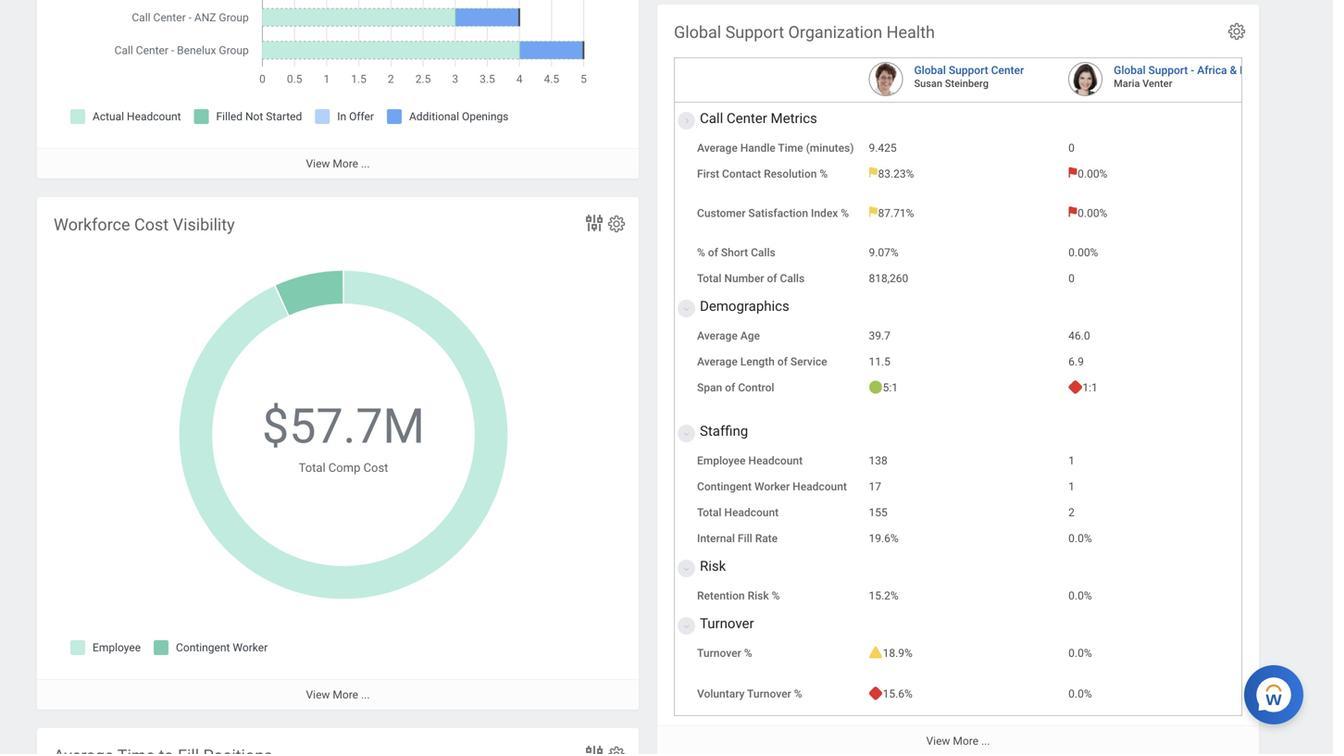 Task type: vqa. For each thing, say whether or not it's contained in the screenshot.
Sort By list box
no



Task type: describe. For each thing, give the bounding box(es) containing it.
internal fill rate
[[697, 532, 778, 545]]

global support center
[[914, 64, 1024, 77]]

view more ... for workforce cost visibility
[[306, 689, 370, 702]]

0 for 818,260
[[1068, 272, 1075, 285]]

1:1
[[1083, 382, 1098, 394]]

% right the voluntary
[[794, 688, 802, 701]]

5:1
[[883, 382, 898, 394]]

customer
[[697, 207, 746, 220]]

number
[[724, 272, 764, 285]]

% up voluntary turnover % at right bottom
[[744, 647, 752, 660]]

configure and view chart data image
[[583, 743, 605, 754]]

average age
[[697, 330, 760, 343]]

collapse image
[[679, 298, 690, 320]]

organization
[[788, 23, 882, 42]]

calls for total number of calls
[[780, 272, 805, 285]]

0.0% for internal fill rate
[[1068, 532, 1092, 545]]

0 vertical spatial risk
[[700, 558, 726, 575]]

workforce
[[54, 215, 130, 235]]

... for global support organization health
[[981, 735, 990, 748]]

workforce cost visibility
[[54, 215, 235, 235]]

susan
[[914, 78, 942, 89]]

resolution
[[764, 168, 817, 181]]

9.07%
[[869, 246, 899, 259]]

46.0
[[1068, 330, 1090, 343]]

voluntary turnover %
[[697, 688, 802, 701]]

1 for 138
[[1068, 455, 1075, 468]]

0.00% for 83.23%
[[1078, 168, 1108, 181]]

handle
[[740, 142, 776, 155]]

global support center link
[[914, 60, 1024, 77]]

demographics
[[700, 298, 789, 314]]

turnover %
[[697, 647, 752, 660]]

average for average handle time (minutes)
[[697, 142, 738, 155]]

employee headcount
[[697, 455, 803, 468]]

total number of calls
[[697, 272, 805, 285]]

total for total headcount
[[697, 506, 722, 519]]

support for -
[[1148, 64, 1188, 77]]

group
[[1301, 64, 1331, 77]]

headcount for total headcount
[[724, 506, 779, 519]]

... for workforce cost visibility
[[361, 689, 370, 702]]

view for global support organization health
[[926, 735, 950, 748]]

&
[[1230, 64, 1237, 77]]

configure and view chart data image
[[583, 212, 605, 234]]

retention
[[697, 590, 745, 603]]

% right retention
[[772, 590, 780, 603]]

total for total number of calls
[[697, 272, 722, 285]]

19.6%
[[869, 532, 899, 545]]

global support organization health element
[[657, 5, 1333, 754]]

collapse image for staffing
[[679, 423, 690, 445]]

contingent worker headcount
[[697, 481, 847, 494]]

view for workforce cost visibility
[[306, 689, 330, 702]]

global support - africa & middle east group maria venter
[[1114, 64, 1331, 89]]

0 for 9.425
[[1068, 142, 1075, 155]]

contact
[[722, 168, 761, 181]]

length
[[740, 356, 775, 369]]

satisfaction
[[748, 207, 808, 220]]

first
[[697, 168, 719, 181]]

39.7
[[869, 330, 890, 343]]

total inside $57.7m total comp cost
[[299, 461, 325, 475]]

rate
[[755, 532, 778, 545]]

0.00% for 87.71%
[[1078, 207, 1108, 220]]

time
[[778, 142, 803, 155]]

support for organization
[[725, 23, 784, 42]]

global for global support organization health
[[674, 23, 721, 42]]

155
[[869, 506, 888, 519]]

visibility
[[173, 215, 235, 235]]

total headcount
[[697, 506, 779, 519]]

steinberg
[[945, 78, 989, 89]]

staffing
[[700, 423, 748, 439]]

of right number
[[767, 272, 777, 285]]

africa
[[1197, 64, 1227, 77]]

health
[[887, 23, 935, 42]]

818,260
[[869, 272, 908, 285]]

$57.7m total comp cost
[[262, 399, 425, 475]]

of left the short
[[708, 246, 718, 259]]

worker
[[754, 481, 790, 494]]



Task type: locate. For each thing, give the bounding box(es) containing it.
middle
[[1240, 64, 1274, 77]]

...
[[361, 157, 370, 170], [361, 689, 370, 702], [981, 735, 990, 748]]

3 average from the top
[[697, 356, 738, 369]]

1 horizontal spatial center
[[991, 64, 1024, 77]]

more inside headcount plan to pipeline element
[[333, 157, 358, 170]]

control
[[738, 382, 774, 394]]

turnover right the voluntary
[[747, 688, 791, 701]]

0 vertical spatial turnover
[[700, 616, 754, 632]]

2 vertical spatial more
[[953, 735, 979, 748]]

view more ...
[[306, 157, 370, 170], [306, 689, 370, 702], [926, 735, 990, 748]]

total left number
[[697, 272, 722, 285]]

... inside global support organization health element
[[981, 735, 990, 748]]

2 horizontal spatial support
[[1148, 64, 1188, 77]]

2 average from the top
[[697, 330, 738, 343]]

turnover up the voluntary
[[697, 647, 741, 660]]

0 vertical spatial view
[[306, 157, 330, 170]]

1 1 from the top
[[1068, 455, 1075, 468]]

1 vertical spatial headcount
[[793, 481, 847, 494]]

1 vertical spatial calls
[[780, 272, 805, 285]]

average up first on the right of page
[[697, 142, 738, 155]]

total up internal
[[697, 506, 722, 519]]

span
[[697, 382, 722, 394]]

... inside headcount plan to pipeline element
[[361, 157, 370, 170]]

cost left visibility at the left top
[[134, 215, 169, 235]]

18.9%
[[883, 647, 913, 660]]

span of control
[[697, 382, 774, 394]]

average up span
[[697, 356, 738, 369]]

view more ... link for global support organization health
[[657, 726, 1259, 754]]

average handle time (minutes)
[[697, 142, 854, 155]]

2 collapse image from the top
[[679, 558, 690, 581]]

more for workforce cost visibility
[[333, 689, 358, 702]]

internal
[[697, 532, 735, 545]]

0 horizontal spatial global
[[674, 23, 721, 42]]

1 vertical spatial 0.00%
[[1078, 207, 1108, 220]]

1 horizontal spatial calls
[[780, 272, 805, 285]]

2 vertical spatial average
[[697, 356, 738, 369]]

0
[[1068, 142, 1075, 155], [1068, 272, 1075, 285]]

83.23%
[[878, 168, 914, 181]]

of right span
[[725, 382, 735, 394]]

1 average from the top
[[697, 142, 738, 155]]

0 vertical spatial more
[[333, 157, 358, 170]]

0.0% for voluntary turnover %
[[1068, 688, 1092, 701]]

cost
[[134, 215, 169, 235], [363, 461, 388, 475]]

risk
[[700, 558, 726, 575], [748, 590, 769, 603]]

first contact resolution %
[[697, 168, 828, 181]]

0 vertical spatial 1
[[1068, 455, 1075, 468]]

% down (minutes) on the right top of the page
[[820, 168, 828, 181]]

index
[[811, 207, 838, 220]]

1 vertical spatial view more ... link
[[37, 680, 639, 710]]

global inside the global support - africa & middle east group maria venter
[[1114, 64, 1146, 77]]

of
[[708, 246, 718, 259], [767, 272, 777, 285], [777, 356, 788, 369], [725, 382, 735, 394]]

0 vertical spatial calls
[[751, 246, 776, 259]]

call center metrics
[[700, 110, 817, 126]]

... inside workforce cost visibility element
[[361, 689, 370, 702]]

risk down internal
[[700, 558, 726, 575]]

1 vertical spatial collapse image
[[679, 558, 690, 581]]

view more ... inside workforce cost visibility element
[[306, 689, 370, 702]]

% left the short
[[697, 246, 705, 259]]

susan steinberg
[[914, 78, 989, 89]]

short
[[721, 246, 748, 259]]

turnover down retention
[[700, 616, 754, 632]]

0.0% for turnover %
[[1068, 647, 1092, 660]]

more inside workforce cost visibility element
[[333, 689, 358, 702]]

2 vertical spatial 0.00%
[[1068, 246, 1098, 259]]

$57.7m button
[[262, 394, 428, 459]]

employee
[[697, 455, 746, 468]]

headcount right worker
[[793, 481, 847, 494]]

support up 'steinberg'
[[949, 64, 988, 77]]

of right length
[[777, 356, 788, 369]]

global up susan
[[914, 64, 946, 77]]

1 collapse image from the top
[[679, 423, 690, 445]]

global for global support center
[[914, 64, 946, 77]]

view more ... inside headcount plan to pipeline element
[[306, 157, 370, 170]]

9.425
[[869, 142, 897, 155]]

total
[[697, 272, 722, 285], [299, 461, 325, 475], [697, 506, 722, 519]]

3 0.0% from the top
[[1068, 647, 1092, 660]]

2 1 from the top
[[1068, 481, 1075, 494]]

(minutes)
[[806, 142, 854, 155]]

global support organization health
[[674, 23, 935, 42]]

configure global support organization health image
[[1227, 21, 1247, 42]]

2
[[1068, 506, 1075, 519]]

% of short calls
[[697, 246, 776, 259]]

view
[[306, 157, 330, 170], [306, 689, 330, 702], [926, 735, 950, 748]]

global up call
[[674, 23, 721, 42]]

calls
[[751, 246, 776, 259], [780, 272, 805, 285]]

expand image
[[676, 118, 698, 129]]

headcount
[[748, 455, 803, 468], [793, 481, 847, 494], [724, 506, 779, 519]]

0 vertical spatial center
[[991, 64, 1024, 77]]

view more ... inside global support organization health element
[[926, 735, 990, 748]]

0 vertical spatial ...
[[361, 157, 370, 170]]

calls for % of short calls
[[751, 246, 776, 259]]

1 horizontal spatial cost
[[363, 461, 388, 475]]

average length of service
[[697, 356, 827, 369]]

1
[[1068, 455, 1075, 468], [1068, 481, 1075, 494]]

1 horizontal spatial risk
[[748, 590, 769, 603]]

2 vertical spatial view more ... link
[[657, 726, 1259, 754]]

total left comp
[[299, 461, 325, 475]]

more for global support organization health
[[953, 735, 979, 748]]

more
[[333, 157, 358, 170], [333, 689, 358, 702], [953, 735, 979, 748]]

17
[[869, 481, 881, 494]]

138
[[869, 455, 888, 468]]

0 vertical spatial average
[[697, 142, 738, 155]]

customer satisfaction index %
[[697, 207, 849, 220]]

1 vertical spatial more
[[333, 689, 358, 702]]

2 vertical spatial total
[[697, 506, 722, 519]]

2 0 from the top
[[1068, 272, 1075, 285]]

3 collapse image from the top
[[679, 616, 690, 638]]

15.2%
[[869, 590, 899, 603]]

4 0.0% from the top
[[1068, 688, 1092, 701]]

metrics
[[771, 110, 817, 126]]

2 vertical spatial collapse image
[[679, 616, 690, 638]]

workforce cost visibility element
[[37, 197, 639, 710]]

0 horizontal spatial risk
[[700, 558, 726, 575]]

collapse image for risk
[[679, 558, 690, 581]]

1 vertical spatial center
[[727, 110, 767, 126]]

center
[[991, 64, 1024, 77], [727, 110, 767, 126]]

voluntary
[[697, 688, 745, 701]]

headcount plan to pipeline element
[[37, 0, 639, 179]]

2 vertical spatial headcount
[[724, 506, 779, 519]]

support left organization
[[725, 23, 784, 42]]

cost right comp
[[363, 461, 388, 475]]

headcount up worker
[[748, 455, 803, 468]]

collapse image
[[679, 423, 690, 445], [679, 558, 690, 581], [679, 616, 690, 638]]

0 vertical spatial collapse image
[[679, 423, 690, 445]]

configure workforce cost visibility image
[[606, 214, 627, 234]]

1 0.0% from the top
[[1068, 532, 1092, 545]]

cost inside $57.7m total comp cost
[[363, 461, 388, 475]]

risk right retention
[[748, 590, 769, 603]]

headcount up fill
[[724, 506, 779, 519]]

11.5
[[869, 356, 890, 369]]

1 vertical spatial average
[[697, 330, 738, 343]]

-
[[1191, 64, 1194, 77]]

average left age
[[697, 330, 738, 343]]

0 horizontal spatial cost
[[134, 215, 169, 235]]

average for average age
[[697, 330, 738, 343]]

calls right number
[[780, 272, 805, 285]]

support up venter
[[1148, 64, 1188, 77]]

venter
[[1143, 78, 1172, 89]]

turnover for turnover %
[[697, 647, 741, 660]]

6.9
[[1068, 356, 1084, 369]]

0.0%
[[1068, 532, 1092, 545], [1068, 590, 1092, 603], [1068, 647, 1092, 660], [1068, 688, 1092, 701]]

1 vertical spatial ...
[[361, 689, 370, 702]]

0 vertical spatial total
[[697, 272, 722, 285]]

1 vertical spatial view
[[306, 689, 330, 702]]

view more ... link for workforce cost visibility
[[37, 680, 639, 710]]

view inside global support organization health element
[[926, 735, 950, 748]]

headcount for employee headcount
[[748, 455, 803, 468]]

support for center
[[949, 64, 988, 77]]

view inside headcount plan to pipeline element
[[306, 157, 330, 170]]

view inside workforce cost visibility element
[[306, 689, 330, 702]]

0 vertical spatial view more ... link
[[37, 148, 639, 179]]

1 vertical spatial 1
[[1068, 481, 1075, 494]]

$57.7m
[[262, 399, 425, 455]]

2 vertical spatial ...
[[981, 735, 990, 748]]

1 vertical spatial cost
[[363, 461, 388, 475]]

average for average length of service
[[697, 356, 738, 369]]

more inside global support organization health element
[[953, 735, 979, 748]]

center inside the global support center link
[[991, 64, 1024, 77]]

support inside the global support - africa & middle east group maria venter
[[1148, 64, 1188, 77]]

1 vertical spatial risk
[[748, 590, 769, 603]]

0 vertical spatial cost
[[134, 215, 169, 235]]

1 horizontal spatial global
[[914, 64, 946, 77]]

calls right the short
[[751, 246, 776, 259]]

0 horizontal spatial center
[[727, 110, 767, 126]]

comp
[[328, 461, 360, 475]]

0 vertical spatial 0.00%
[[1078, 168, 1108, 181]]

0.0% for retention risk %
[[1068, 590, 1092, 603]]

global support - africa & middle east group link
[[1114, 60, 1331, 77]]

2 0.0% from the top
[[1068, 590, 1092, 603]]

age
[[740, 330, 760, 343]]

% right index
[[841, 207, 849, 220]]

fill
[[738, 532, 752, 545]]

2 vertical spatial view
[[926, 735, 950, 748]]

maria
[[1114, 78, 1140, 89]]

average
[[697, 142, 738, 155], [697, 330, 738, 343], [697, 356, 738, 369]]

15.6%
[[883, 688, 913, 701]]

1 vertical spatial total
[[299, 461, 325, 475]]

contingent
[[697, 481, 752, 494]]

0 horizontal spatial support
[[725, 23, 784, 42]]

service
[[790, 356, 827, 369]]

%
[[820, 168, 828, 181], [841, 207, 849, 220], [697, 246, 705, 259], [772, 590, 780, 603], [744, 647, 752, 660], [794, 688, 802, 701]]

call
[[700, 110, 723, 126]]

east
[[1276, 64, 1298, 77]]

configure average time to fill positions image
[[606, 745, 627, 754]]

turnover
[[700, 616, 754, 632], [697, 647, 741, 660], [747, 688, 791, 701]]

1 vertical spatial 0
[[1068, 272, 1075, 285]]

1 for 17
[[1068, 481, 1075, 494]]

1 0 from the top
[[1068, 142, 1075, 155]]

0 horizontal spatial calls
[[751, 246, 776, 259]]

turnover for turnover
[[700, 616, 754, 632]]

global up the maria
[[1114, 64, 1146, 77]]

0 vertical spatial view more ...
[[306, 157, 370, 170]]

0 vertical spatial headcount
[[748, 455, 803, 468]]

87.71%
[[878, 207, 914, 220]]

view more ... for global support organization health
[[926, 735, 990, 748]]

2 vertical spatial view more ...
[[926, 735, 990, 748]]

0 vertical spatial 0
[[1068, 142, 1075, 155]]

retention risk %
[[697, 590, 780, 603]]

1 vertical spatial turnover
[[697, 647, 741, 660]]

view more ... link
[[37, 148, 639, 179], [37, 680, 639, 710], [657, 726, 1259, 754]]

2 vertical spatial turnover
[[747, 688, 791, 701]]

1 horizontal spatial support
[[949, 64, 988, 77]]

2 horizontal spatial global
[[1114, 64, 1146, 77]]

collapse image for turnover
[[679, 616, 690, 638]]

1 vertical spatial view more ...
[[306, 689, 370, 702]]



